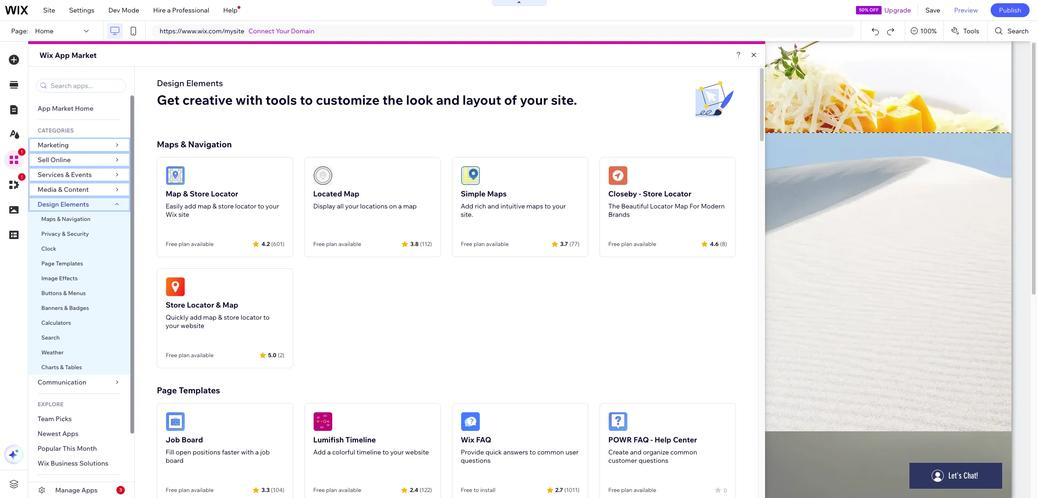 Task type: locate. For each thing, give the bounding box(es) containing it.
1 horizontal spatial -
[[651, 436, 653, 445]]

add inside 'map & store locator easily add map & store locator to your wix site'
[[184, 202, 196, 211]]

0 vertical spatial help
[[223, 6, 237, 14]]

free down easily
[[166, 241, 177, 248]]

with right faster
[[241, 449, 254, 457]]

free down brands
[[608, 241, 620, 248]]

job board fill open positions faster with a job board
[[166, 436, 270, 465]]

plan down quickly
[[179, 352, 190, 359]]

tables
[[65, 364, 82, 371]]

map inside 'map & store locator easily add map & store locator to your wix site'
[[198, 202, 211, 211]]

add left rich
[[461, 202, 473, 211]]

services & events link
[[28, 168, 130, 182]]

available down 'map & store locator easily add map & store locator to your wix site'
[[191, 241, 214, 248]]

0 vertical spatial apps
[[62, 430, 78, 439]]

free for the
[[608, 241, 620, 248]]

1 vertical spatial market
[[52, 104, 73, 113]]

search button
[[988, 21, 1037, 41]]

faq inside wix faq provide quick answers to common user questions
[[476, 436, 491, 445]]

available for your
[[339, 241, 361, 248]]

design down media
[[38, 200, 59, 209]]

2 horizontal spatial store
[[643, 189, 663, 199]]

design
[[157, 78, 184, 89], [38, 200, 59, 209]]

available down positions
[[191, 487, 214, 494]]

0 horizontal spatial add
[[313, 449, 326, 457]]

market
[[71, 51, 97, 60], [52, 104, 73, 113]]

store inside 'map & store locator easily add map & store locator to your wix site'
[[190, 189, 209, 199]]

0 vertical spatial store
[[218, 202, 234, 211]]

0 vertical spatial navigation
[[188, 139, 232, 150]]

free left install at the bottom left
[[461, 487, 472, 494]]

0 horizontal spatial page
[[41, 260, 55, 267]]

free down board
[[166, 487, 177, 494]]

1 horizontal spatial help
[[655, 436, 671, 445]]

apps to help you
[[38, 483, 91, 490]]

located map logo image
[[313, 166, 333, 186]]

to right timeline
[[383, 449, 389, 457]]

0 vertical spatial and
[[436, 92, 460, 108]]

lumifish timeline add a colorful timeline to your website
[[313, 436, 429, 457]]

website inside store locator & map quickly add map & store locator to your website
[[181, 322, 204, 330]]

for
[[690, 202, 700, 211]]

questions up free to install in the left of the page
[[461, 457, 491, 465]]

open
[[176, 449, 191, 457]]

design inside design elements get creative with tools to customize the look and layout of your site.
[[157, 78, 184, 89]]

add inside lumifish timeline add a colorful timeline to your website
[[313, 449, 326, 457]]

to
[[300, 92, 313, 108], [258, 202, 264, 211], [545, 202, 551, 211], [263, 314, 270, 322], [383, 449, 389, 457], [530, 449, 536, 457], [474, 487, 479, 494]]

help up organize
[[655, 436, 671, 445]]

maps up the map & store locator logo
[[157, 139, 179, 150]]

1 vertical spatial app
[[38, 104, 51, 113]]

add for lumifish timeline
[[313, 449, 326, 457]]

add for &
[[184, 202, 196, 211]]

0 vertical spatial page templates
[[41, 260, 84, 267]]

wix down site
[[39, 51, 53, 60]]

app up categories
[[38, 104, 51, 113]]

- up beautiful
[[639, 189, 641, 199]]

free plan available down brands
[[608, 241, 656, 248]]

0 vertical spatial search
[[1008, 27, 1029, 35]]

wix down popular
[[38, 460, 49, 468]]

0 vertical spatial design
[[157, 78, 184, 89]]

map inside store locator & map quickly add map & store locator to your website
[[223, 301, 238, 310]]

2 vertical spatial maps
[[41, 216, 56, 223]]

1 vertical spatial 1 button
[[4, 174, 26, 195]]

1 vertical spatial apps
[[81, 487, 98, 495]]

badges
[[69, 305, 89, 312]]

templates
[[56, 260, 83, 267], [179, 386, 220, 396]]

faq inside powr faq - help center create and organize common customer questions
[[634, 436, 649, 445]]

wix inside wix faq provide quick answers to common user questions
[[461, 436, 474, 445]]

0 horizontal spatial page templates
[[41, 260, 84, 267]]

1 horizontal spatial design
[[157, 78, 184, 89]]

maps inside maps & navigation link
[[41, 216, 56, 223]]

locator inside 'map & store locator easily add map & store locator to your wix site'
[[235, 202, 256, 211]]

store inside store locator & map quickly add map & store locator to your website
[[224, 314, 239, 322]]

0 vertical spatial add
[[461, 202, 473, 211]]

apps right help
[[81, 487, 98, 495]]

to up 5.0
[[263, 314, 270, 322]]

buttons & menus
[[41, 290, 86, 297]]

the
[[608, 202, 620, 211]]

plan for easily
[[179, 241, 190, 248]]

elements up creative
[[186, 78, 223, 89]]

modern
[[701, 202, 725, 211]]

site. inside design elements get creative with tools to customize the look and layout of your site.
[[551, 92, 577, 108]]

1 vertical spatial with
[[241, 449, 254, 457]]

(112)
[[420, 241, 432, 248]]

1 vertical spatial store
[[224, 314, 239, 322]]

free
[[166, 241, 177, 248], [313, 241, 325, 248], [461, 241, 472, 248], [608, 241, 620, 248], [166, 352, 177, 359], [166, 487, 177, 494], [313, 487, 325, 494], [461, 487, 472, 494], [608, 487, 620, 494]]

1 horizontal spatial site.
[[551, 92, 577, 108]]

your inside 'map & store locator easily add map & store locator to your wix site'
[[266, 202, 279, 211]]

1 vertical spatial add
[[313, 449, 326, 457]]

plan for center
[[621, 487, 632, 494]]

locator inside store locator & map quickly add map & store locator to your website
[[241, 314, 262, 322]]

1 left marketing
[[20, 149, 23, 155]]

plan down "site"
[[179, 241, 190, 248]]

free plan available for your
[[313, 241, 361, 248]]

display
[[313, 202, 336, 211]]

free plan available down board
[[166, 487, 214, 494]]

market up 'search apps...' "field"
[[71, 51, 97, 60]]

design elements get creative with tools to customize the look and layout of your site.
[[157, 78, 577, 108]]

0 horizontal spatial home
[[35, 27, 53, 35]]

1 vertical spatial -
[[651, 436, 653, 445]]

elements inside design elements get creative with tools to customize the look and layout of your site.
[[186, 78, 223, 89]]

tools
[[266, 92, 297, 108]]

locator inside 'map & store locator easily add map & store locator to your wix site'
[[211, 189, 238, 199]]

home down site
[[35, 27, 53, 35]]

user
[[566, 449, 579, 457]]

design elements
[[38, 200, 89, 209]]

and right create
[[630, 449, 642, 457]]

wix left "site"
[[166, 211, 177, 219]]

maps up the privacy
[[41, 216, 56, 223]]

1 horizontal spatial and
[[488, 202, 499, 211]]

0 vertical spatial app
[[55, 51, 70, 60]]

0 vertical spatial locator
[[235, 202, 256, 211]]

0 horizontal spatial questions
[[461, 457, 491, 465]]

1 vertical spatial home
[[75, 104, 93, 113]]

free plan available for quickly
[[166, 352, 214, 359]]

store for store locator & map
[[224, 314, 239, 322]]

1 horizontal spatial page templates
[[157, 386, 220, 396]]

2 vertical spatial and
[[630, 449, 642, 457]]

free plan available
[[166, 241, 214, 248], [313, 241, 361, 248], [461, 241, 509, 248], [608, 241, 656, 248], [166, 352, 214, 359], [166, 487, 214, 494], [313, 487, 361, 494], [608, 487, 656, 494]]

0 vertical spatial page
[[41, 260, 55, 267]]

1 vertical spatial maps
[[487, 189, 507, 199]]

0 vertical spatial templates
[[56, 260, 83, 267]]

and right rich
[[488, 202, 499, 211]]

free to install
[[461, 487, 496, 494]]

0 horizontal spatial elements
[[60, 200, 89, 209]]

a inside lumifish timeline add a colorful timeline to your website
[[327, 449, 331, 457]]

2 horizontal spatial and
[[630, 449, 642, 457]]

your right "of"
[[520, 92, 548, 108]]

questions right customer
[[639, 457, 668, 465]]

your up '4.2 (601)'
[[266, 202, 279, 211]]

free plan available for the
[[608, 241, 656, 248]]

1 horizontal spatial app
[[55, 51, 70, 60]]

plan down rich
[[474, 241, 485, 248]]

of
[[504, 92, 517, 108]]

add right easily
[[184, 202, 196, 211]]

0 horizontal spatial common
[[537, 449, 564, 457]]

to right maps
[[545, 202, 551, 211]]

1 vertical spatial add
[[190, 314, 202, 322]]

1 vertical spatial elements
[[60, 200, 89, 209]]

1 vertical spatial design
[[38, 200, 59, 209]]

0 vertical spatial elements
[[186, 78, 223, 89]]

picks
[[56, 415, 72, 424]]

0 horizontal spatial maps
[[41, 216, 56, 223]]

0 horizontal spatial site.
[[461, 211, 473, 219]]

plan for positions
[[179, 487, 190, 494]]

available for easily
[[191, 241, 214, 248]]

design up get
[[157, 78, 184, 89]]

0 horizontal spatial design
[[38, 200, 59, 209]]

popular
[[38, 445, 61, 453]]

1 button left media
[[4, 174, 26, 195]]

free for easily
[[166, 241, 177, 248]]

faq up organize
[[634, 436, 649, 445]]

plan for quickly
[[179, 352, 190, 359]]

available for quickly
[[191, 352, 214, 359]]

1 vertical spatial and
[[488, 202, 499, 211]]

0 horizontal spatial faq
[[476, 436, 491, 445]]

a
[[167, 6, 171, 14], [398, 202, 402, 211], [255, 449, 259, 457], [327, 449, 331, 457]]

free right (112)
[[461, 241, 472, 248]]

colorful
[[332, 449, 355, 457]]

add for simple maps
[[461, 202, 473, 211]]

free plan available down all
[[313, 241, 361, 248]]

free plan available down colorful
[[313, 487, 361, 494]]

1 horizontal spatial maps
[[157, 139, 179, 150]]

closeby - store locator logo image
[[608, 166, 628, 186]]

1 horizontal spatial add
[[461, 202, 473, 211]]

banners
[[41, 305, 63, 312]]

available down all
[[339, 241, 361, 248]]

add inside simple maps add rich and intuitive maps to your site.
[[461, 202, 473, 211]]

store for -
[[643, 189, 663, 199]]

1 horizontal spatial questions
[[639, 457, 668, 465]]

0 horizontal spatial website
[[181, 322, 204, 330]]

plan down colorful
[[326, 487, 337, 494]]

buttons
[[41, 290, 62, 297]]

1 vertical spatial locator
[[241, 314, 262, 322]]

page templates up job board logo
[[157, 386, 220, 396]]

plan
[[179, 241, 190, 248], [326, 241, 337, 248], [474, 241, 485, 248], [621, 241, 632, 248], [179, 352, 190, 359], [179, 487, 190, 494], [326, 487, 337, 494], [621, 487, 632, 494]]

0 vertical spatial 1
[[20, 149, 23, 155]]

1 vertical spatial site.
[[461, 211, 473, 219]]

map inside located map display all your locations on a map
[[344, 189, 359, 199]]

maps & navigation
[[157, 139, 232, 150], [41, 216, 90, 223]]

with inside design elements get creative with tools to customize the look and layout of your site.
[[236, 92, 263, 108]]

apps up this
[[62, 430, 78, 439]]

and inside simple maps add rich and intuitive maps to your site.
[[488, 202, 499, 211]]

page down clock
[[41, 260, 55, 267]]

1 vertical spatial page templates
[[157, 386, 220, 396]]

0 vertical spatial 1 button
[[4, 149, 26, 170]]

2.4 (122)
[[410, 487, 432, 494]]

sell online
[[38, 156, 71, 164]]

and right look
[[436, 92, 460, 108]]

1 button left the sell
[[4, 149, 26, 170]]

a inside job board fill open positions faster with a job board
[[255, 449, 259, 457]]

map inside located map display all your locations on a map
[[403, 202, 417, 211]]

2 faq from the left
[[634, 436, 649, 445]]

newest apps
[[38, 430, 78, 439]]

apps for newest apps
[[62, 430, 78, 439]]

1 common from the left
[[537, 449, 564, 457]]

and inside powr faq - help center create and organize common customer questions
[[630, 449, 642, 457]]

plan down display
[[326, 241, 337, 248]]

(601)
[[271, 241, 284, 248]]

search up 'weather'
[[41, 335, 60, 342]]

free plan available down "site"
[[166, 241, 214, 248]]

plan down board
[[179, 487, 190, 494]]

available for positions
[[191, 487, 214, 494]]

maps inside simple maps add rich and intuitive maps to your site.
[[487, 189, 507, 199]]

plan for your
[[326, 241, 337, 248]]

0 horizontal spatial help
[[223, 6, 237, 14]]

0 horizontal spatial and
[[436, 92, 460, 108]]

free for positions
[[166, 487, 177, 494]]

map inside the closeby - store locator the beautiful locator map for modern brands
[[675, 202, 688, 211]]

your right maps
[[552, 202, 566, 211]]

2 common from the left
[[670, 449, 697, 457]]

common
[[537, 449, 564, 457], [670, 449, 697, 457]]

with left tools
[[236, 92, 263, 108]]

faq
[[476, 436, 491, 445], [634, 436, 649, 445]]

0 vertical spatial site.
[[551, 92, 577, 108]]

page
[[41, 260, 55, 267], [157, 386, 177, 396]]

search down publish
[[1008, 27, 1029, 35]]

your
[[276, 27, 290, 35]]

1 horizontal spatial navigation
[[188, 139, 232, 150]]

1 vertical spatial 1
[[20, 174, 23, 180]]

app
[[55, 51, 70, 60], [38, 104, 51, 113]]

0 vertical spatial add
[[184, 202, 196, 211]]

0 vertical spatial with
[[236, 92, 263, 108]]

1 vertical spatial help
[[655, 436, 671, 445]]

templates up effects
[[56, 260, 83, 267]]

maps & navigation down design elements
[[41, 216, 90, 223]]

search inside search 'link'
[[41, 335, 60, 342]]

1 horizontal spatial store
[[190, 189, 209, 199]]

wix up provide
[[461, 436, 474, 445]]

tools
[[963, 27, 979, 35]]

0 vertical spatial website
[[181, 322, 204, 330]]

navigation down creative
[[188, 139, 232, 150]]

search
[[1008, 27, 1029, 35], [41, 335, 60, 342]]

to right tools
[[300, 92, 313, 108]]

website down store locator & map logo
[[181, 322, 204, 330]]

0 horizontal spatial -
[[639, 189, 641, 199]]

wix inside 'map & store locator easily add map & store locator to your wix site'
[[166, 211, 177, 219]]

common down the center
[[670, 449, 697, 457]]

creative
[[182, 92, 233, 108]]

free down display
[[313, 241, 325, 248]]

design inside 'link'
[[38, 200, 59, 209]]

1 horizontal spatial maps & navigation
[[157, 139, 232, 150]]

closeby - store locator the beautiful locator map for modern brands
[[608, 189, 725, 219]]

your down store locator & map logo
[[166, 322, 179, 330]]

your right timeline
[[390, 449, 404, 457]]

1 horizontal spatial website
[[405, 449, 429, 457]]

plan down customer
[[621, 487, 632, 494]]

free down customer
[[608, 487, 620, 494]]

1 horizontal spatial common
[[670, 449, 697, 457]]

1 vertical spatial search
[[41, 335, 60, 342]]

a left job
[[255, 449, 259, 457]]

a down lumifish
[[327, 449, 331, 457]]

free plan available down rich
[[461, 241, 509, 248]]

quick
[[485, 449, 502, 457]]

apps
[[38, 483, 53, 490]]

1 horizontal spatial faq
[[634, 436, 649, 445]]

site.
[[551, 92, 577, 108], [461, 211, 473, 219]]

free right (104)
[[313, 487, 325, 494]]

1 questions from the left
[[461, 457, 491, 465]]

map right quickly
[[203, 314, 217, 322]]

- up organize
[[651, 436, 653, 445]]

website up 2.4
[[405, 449, 429, 457]]

home down 'search apps...' "field"
[[75, 104, 93, 113]]

locator for store locator & map
[[241, 314, 262, 322]]

0 horizontal spatial navigation
[[62, 216, 90, 223]]

your
[[520, 92, 548, 108], [266, 202, 279, 211], [345, 202, 359, 211], [552, 202, 566, 211], [166, 322, 179, 330], [390, 449, 404, 457]]

map & store locator easily add map & store locator to your wix site
[[166, 189, 279, 219]]

add inside store locator & map quickly add map & store locator to your website
[[190, 314, 202, 322]]

with
[[236, 92, 263, 108], [241, 449, 254, 457]]

1 vertical spatial page
[[157, 386, 177, 396]]

2.4
[[410, 487, 418, 494]]

4.6 (8)
[[710, 241, 727, 248]]

add down lumifish
[[313, 449, 326, 457]]

to inside lumifish timeline add a colorful timeline to your website
[[383, 449, 389, 457]]

free for answers
[[461, 487, 472, 494]]

1 horizontal spatial apps
[[81, 487, 98, 495]]

common left user
[[537, 449, 564, 457]]

free plan available for center
[[608, 487, 656, 494]]

free plan available for easily
[[166, 241, 214, 248]]

0 vertical spatial -
[[639, 189, 641, 199]]

with inside job board fill open positions faster with a job board
[[241, 449, 254, 457]]

free plan available for and
[[461, 241, 509, 248]]

store locator & map quickly add map & store locator to your website
[[166, 301, 270, 330]]

0 horizontal spatial search
[[41, 335, 60, 342]]

team picks link
[[28, 412, 130, 427]]

available down beautiful
[[634, 241, 656, 248]]

0 horizontal spatial store
[[166, 301, 185, 310]]

rich
[[475, 202, 486, 211]]

1 left services in the top of the page
[[20, 174, 23, 180]]

navigation up security
[[62, 216, 90, 223]]

map right "site"
[[198, 202, 211, 211]]

closeby
[[608, 189, 637, 199]]

1 horizontal spatial search
[[1008, 27, 1029, 35]]

map inside 'map & store locator easily add map & store locator to your wix site'
[[166, 189, 181, 199]]

0 vertical spatial maps & navigation
[[157, 139, 232, 150]]

0 vertical spatial home
[[35, 27, 53, 35]]

map for map
[[203, 314, 217, 322]]

clock link
[[28, 242, 130, 257]]

save
[[926, 6, 940, 14]]

0 horizontal spatial apps
[[62, 430, 78, 439]]

store inside 'map & store locator easily add map & store locator to your wix site'
[[218, 202, 234, 211]]

available down colorful
[[339, 487, 361, 494]]

-
[[639, 189, 641, 199], [651, 436, 653, 445]]

map inside store locator & map quickly add map & store locator to your website
[[203, 314, 217, 322]]

1 vertical spatial navigation
[[62, 216, 90, 223]]

apps
[[62, 430, 78, 439], [81, 487, 98, 495]]

page templates up the image effects
[[41, 260, 84, 267]]

free down quickly
[[166, 352, 177, 359]]

2 questions from the left
[[639, 457, 668, 465]]

app up 'search apps...' "field"
[[55, 51, 70, 60]]

to up 4.2
[[258, 202, 264, 211]]

publish button
[[991, 3, 1030, 17]]

2 horizontal spatial maps
[[487, 189, 507, 199]]

website inside lumifish timeline add a colorful timeline to your website
[[405, 449, 429, 457]]

1 horizontal spatial templates
[[179, 386, 220, 396]]

available down customer
[[634, 487, 656, 494]]

available for the
[[634, 241, 656, 248]]

free plan available down customer
[[608, 487, 656, 494]]

available down store locator & map quickly add map & store locator to your website
[[191, 352, 214, 359]]

1 faq from the left
[[476, 436, 491, 445]]

simple
[[461, 189, 486, 199]]

- inside the closeby - store locator the beautiful locator map for modern brands
[[639, 189, 641, 199]]

answers
[[503, 449, 528, 457]]

add right quickly
[[190, 314, 202, 322]]

business
[[51, 460, 78, 468]]

1 horizontal spatial elements
[[186, 78, 223, 89]]

1 vertical spatial maps & navigation
[[41, 216, 90, 223]]

maps & navigation up the map & store locator logo
[[157, 139, 232, 150]]

maps
[[157, 139, 179, 150], [487, 189, 507, 199], [41, 216, 56, 223]]

simple maps logo image
[[461, 166, 480, 186]]

board
[[182, 436, 203, 445]]

plan down brands
[[621, 241, 632, 248]]

market up categories
[[52, 104, 73, 113]]

- inside powr faq - help center create and organize common customer questions
[[651, 436, 653, 445]]

all
[[337, 202, 344, 211]]

store inside the closeby - store locator the beautiful locator map for modern brands
[[643, 189, 663, 199]]

plan for the
[[621, 241, 632, 248]]

help up https://www.wix.com/mysite connect your domain
[[223, 6, 237, 14]]

locations
[[360, 202, 388, 211]]

Search apps... field
[[48, 79, 123, 92]]

1 horizontal spatial home
[[75, 104, 93, 113]]

a right on
[[398, 202, 402, 211]]

elements inside 'link'
[[60, 200, 89, 209]]

job board logo image
[[166, 413, 185, 432]]

page up job board logo
[[157, 386, 177, 396]]

1 vertical spatial website
[[405, 449, 429, 457]]

elements down content
[[60, 200, 89, 209]]

1 button
[[4, 149, 26, 170], [4, 174, 26, 195]]

3.7
[[560, 241, 568, 248]]



Task type: describe. For each thing, give the bounding box(es) containing it.
save button
[[919, 0, 947, 20]]

store for &
[[190, 189, 209, 199]]

calculators link
[[28, 316, 130, 331]]

search link
[[28, 331, 130, 346]]

and inside design elements get creative with tools to customize the look and layout of your site.
[[436, 92, 460, 108]]

questions inside wix faq provide quick answers to common user questions
[[461, 457, 491, 465]]

popular this month link
[[28, 442, 130, 457]]

faq for provide
[[476, 436, 491, 445]]

(77)
[[569, 241, 580, 248]]

2.7 (1011)
[[555, 487, 580, 494]]

your inside store locator & map quickly add map & store locator to your website
[[166, 322, 179, 330]]

powr
[[608, 436, 632, 445]]

you
[[79, 483, 91, 490]]

sell online link
[[28, 153, 130, 168]]

faster
[[222, 449, 239, 457]]

communication
[[38, 379, 88, 387]]

free for colorful
[[313, 487, 325, 494]]

1 horizontal spatial page
[[157, 386, 177, 396]]

wix for wix faq provide quick answers to common user questions
[[461, 436, 474, 445]]

free for your
[[313, 241, 325, 248]]

3.7 (77)
[[560, 241, 580, 248]]

0 horizontal spatial app
[[38, 104, 51, 113]]

job
[[260, 449, 270, 457]]

add for locator
[[190, 314, 202, 322]]

free for center
[[608, 487, 620, 494]]

team
[[38, 415, 54, 424]]

1 vertical spatial templates
[[179, 386, 220, 396]]

a inside located map display all your locations on a map
[[398, 202, 402, 211]]

common inside wix faq provide quick answers to common user questions
[[537, 449, 564, 457]]

media & content link
[[28, 182, 130, 197]]

(2)
[[278, 352, 284, 359]]

image
[[41, 275, 58, 282]]

powr faq - help center create and organize common customer questions
[[608, 436, 697, 465]]

your inside lumifish timeline add a colorful timeline to your website
[[390, 449, 404, 457]]

locator for map & store locator
[[235, 202, 256, 211]]

questions inside powr faq - help center create and organize common customer questions
[[639, 457, 668, 465]]

powr faq - help center logo image
[[608, 413, 628, 432]]

navigation inside maps & navigation link
[[62, 216, 90, 223]]

your inside design elements get creative with tools to customize the look and layout of your site.
[[520, 92, 548, 108]]

4.2 (601)
[[261, 241, 284, 248]]

wix for wix app market
[[39, 51, 53, 60]]

timeline
[[357, 449, 381, 457]]

customer
[[608, 457, 637, 465]]

banners & badges link
[[28, 301, 130, 316]]

free plan available for colorful
[[313, 487, 361, 494]]

elements for design elements
[[60, 200, 89, 209]]

available for and
[[486, 241, 509, 248]]

intuitive
[[501, 202, 525, 211]]

sell
[[38, 156, 49, 164]]

apps for manage apps
[[81, 487, 98, 495]]

3.3
[[261, 487, 270, 494]]

explore
[[38, 401, 64, 408]]

hire a professional
[[153, 6, 209, 14]]

elements for design elements get creative with tools to customize the look and layout of your site.
[[186, 78, 223, 89]]

to inside design elements get creative with tools to customize the look and layout of your site.
[[300, 92, 313, 108]]

0 vertical spatial market
[[71, 51, 97, 60]]

design elements link
[[28, 197, 130, 212]]

free plan available for positions
[[166, 487, 214, 494]]

free for quickly
[[166, 352, 177, 359]]

https://www.wix.com/mysite connect your domain
[[160, 27, 314, 35]]

2 1 from the top
[[20, 174, 23, 180]]

organize
[[643, 449, 669, 457]]

the
[[383, 92, 403, 108]]

connect
[[249, 27, 274, 35]]

lumifish timeline logo image
[[313, 413, 333, 432]]

3.3 (104)
[[261, 487, 284, 494]]

clock
[[41, 245, 56, 252]]

preview
[[954, 6, 978, 14]]

settings
[[69, 6, 94, 14]]

50%
[[859, 7, 869, 13]]

image effects
[[41, 275, 78, 282]]

plan for and
[[474, 241, 485, 248]]

store locator & map logo image
[[166, 278, 185, 297]]

online
[[50, 156, 71, 164]]

design for design elements get creative with tools to customize the look and layout of your site.
[[157, 78, 184, 89]]

help inside powr faq - help center create and organize common customer questions
[[655, 436, 671, 445]]

wix business solutions link
[[28, 457, 130, 471]]

faq for -
[[634, 436, 649, 445]]

beautiful
[[621, 202, 649, 211]]

1 1 button from the top
[[4, 149, 26, 170]]

0 horizontal spatial maps & navigation
[[41, 216, 90, 223]]

search inside the search button
[[1008, 27, 1029, 35]]

brands
[[608, 211, 630, 219]]

design for design elements
[[38, 200, 59, 209]]

image effects link
[[28, 271, 130, 286]]

layout
[[463, 92, 501, 108]]

site
[[43, 6, 55, 14]]

map & store locator logo image
[[166, 166, 185, 186]]

free for and
[[461, 241, 472, 248]]

5.0 (2)
[[268, 352, 284, 359]]

to inside simple maps add rich and intuitive maps to your site.
[[545, 202, 551, 211]]

(8)
[[720, 241, 727, 248]]

on
[[389, 202, 397, 211]]

a right hire on the top of page
[[167, 6, 171, 14]]

job
[[166, 436, 180, 445]]

dev
[[108, 6, 120, 14]]

weather link
[[28, 346, 130, 361]]

your inside located map display all your locations on a map
[[345, 202, 359, 211]]

media
[[38, 186, 57, 194]]

charts & tables link
[[28, 361, 130, 375]]

team picks
[[38, 415, 72, 424]]

site
[[178, 211, 189, 219]]

1 1 from the top
[[20, 149, 23, 155]]

privacy & security
[[41, 231, 89, 238]]

to left install at the bottom left
[[474, 487, 479, 494]]

store inside store locator & map quickly add map & store locator to your website
[[166, 301, 185, 310]]

locator inside store locator & map quickly add map & store locator to your website
[[187, 301, 214, 310]]

to inside 'map & store locator easily add map & store locator to your wix site'
[[258, 202, 264, 211]]

solutions
[[79, 460, 108, 468]]

to inside store locator & map quickly add map & store locator to your website
[[263, 314, 270, 322]]

preview button
[[947, 0, 985, 20]]

site. inside simple maps add rich and intuitive maps to your site.
[[461, 211, 473, 219]]

effects
[[59, 275, 78, 282]]

0
[[724, 488, 727, 494]]

weather
[[41, 349, 64, 356]]

0 horizontal spatial templates
[[56, 260, 83, 267]]

manage
[[55, 487, 80, 495]]

board
[[166, 457, 184, 465]]

map for locator
[[198, 202, 211, 211]]

wix app market
[[39, 51, 97, 60]]

privacy & security link
[[28, 227, 130, 242]]

wix faq logo image
[[461, 413, 480, 432]]

3.8 (112)
[[410, 241, 432, 248]]

3.8
[[410, 241, 419, 248]]

privacy
[[41, 231, 61, 238]]

100% button
[[905, 21, 943, 41]]

plan for colorful
[[326, 487, 337, 494]]

available for colorful
[[339, 487, 361, 494]]

0 vertical spatial maps
[[157, 139, 179, 150]]

banners & badges
[[41, 305, 89, 312]]

located map display all your locations on a map
[[313, 189, 417, 211]]

fill
[[166, 449, 174, 457]]

events
[[71, 171, 92, 179]]

store for map & store locator
[[218, 202, 234, 211]]

media & content
[[38, 186, 89, 194]]

wix for wix business solutions
[[38, 460, 49, 468]]

common inside powr faq - help center create and organize common customer questions
[[670, 449, 697, 457]]

upgrade
[[884, 6, 911, 14]]

this
[[63, 445, 75, 453]]

provide
[[461, 449, 484, 457]]

marketing
[[38, 141, 69, 149]]

your inside simple maps add rich and intuitive maps to your site.
[[552, 202, 566, 211]]

positions
[[193, 449, 220, 457]]

manage apps
[[55, 487, 98, 495]]

communication link
[[28, 375, 130, 390]]

install
[[480, 487, 496, 494]]

available for center
[[634, 487, 656, 494]]

50% off
[[859, 7, 879, 13]]

to inside wix faq provide quick answers to common user questions
[[530, 449, 536, 457]]

2 1 button from the top
[[4, 174, 26, 195]]



Task type: vqa. For each thing, say whether or not it's contained in the screenshot.


